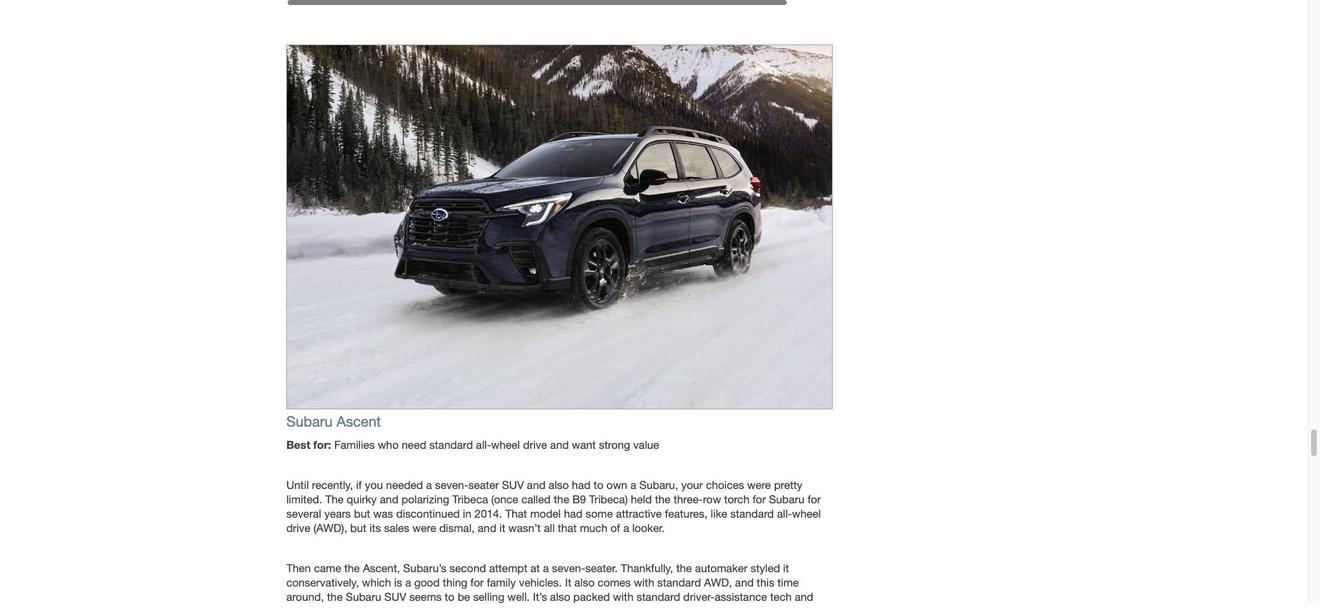 Task type: describe. For each thing, give the bounding box(es) containing it.
to inside the then came the ascent, subaru's second attempt at a seven-seater. thankfully, the automaker styled it conservatively, which is a good thing for family vehicles. it also comes with standard awd, and this time around, the subaru suv seems to be selling well. it's also packed with standard driver-assistance tech a
[[445, 591, 455, 603]]

wheel inside until recently, if you needed a seven-seater suv and also had to own a subaru, your choices were pretty limited. the quirky and polarizing tribeca (once called the b9 tribeca) held the three-row torch for subaru for several years but was discontinued in 2014. that model had some attractive features, like standard all-wheel drive (awd), but its sales were dismal, and it wasn't all that much of a looker.
[[792, 507, 821, 520]]

much
[[580, 522, 608, 535]]

subaru inside until recently, if you needed a seven-seater suv and also had to own a subaru, your choices were pretty limited. the quirky and polarizing tribeca (once called the b9 tribeca) held the three-row torch for subaru for several years but was discontinued in 2014. that model had some attractive features, like standard all-wheel drive (awd), but its sales were dismal, and it wasn't all that much of a looker.
[[769, 493, 805, 506]]

0 horizontal spatial subaru
[[286, 413, 333, 430]]

looker.
[[633, 522, 665, 535]]

good
[[414, 576, 440, 589]]

1 vertical spatial but
[[350, 522, 367, 535]]

subaru's
[[403, 562, 447, 575]]

suv inside until recently, if you needed a seven-seater suv and also had to own a subaru, your choices were pretty limited. the quirky and polarizing tribeca (once called the b9 tribeca) held the three-row torch for subaru for several years but was discontinued in 2014. that model had some attractive features, like standard all-wheel drive (awd), but its sales were dismal, and it wasn't all that much of a looker.
[[502, 479, 524, 491]]

dismal,
[[439, 522, 475, 535]]

second
[[450, 562, 486, 575]]

that
[[558, 522, 577, 535]]

then
[[286, 562, 311, 575]]

a right of
[[623, 522, 629, 535]]

comes
[[598, 576, 631, 589]]

be
[[458, 591, 470, 603]]

and up called
[[527, 479, 546, 491]]

is
[[394, 576, 402, 589]]

it
[[565, 576, 572, 589]]

driver-
[[684, 591, 715, 603]]

the left b9 at left
[[554, 493, 570, 506]]

thankfully,
[[621, 562, 674, 575]]

polarizing
[[402, 493, 449, 506]]

the up the driver-
[[677, 562, 692, 575]]

pretty
[[774, 479, 803, 491]]

1 horizontal spatial for
[[753, 493, 766, 506]]

in
[[463, 507, 472, 520]]

standard down thankfully,
[[637, 591, 680, 603]]

1 vertical spatial also
[[575, 576, 595, 589]]

ascent,
[[363, 562, 400, 575]]

b9
[[573, 493, 586, 506]]

was
[[373, 507, 393, 520]]

that
[[505, 507, 527, 520]]

families
[[334, 438, 375, 451]]

1 vertical spatial had
[[564, 507, 583, 520]]

(awd),
[[314, 522, 347, 535]]

thing
[[443, 576, 468, 589]]

tribeca
[[452, 493, 488, 506]]

2 vertical spatial also
[[550, 591, 571, 603]]

0 vertical spatial were
[[748, 479, 771, 491]]

held
[[631, 493, 652, 506]]

seems
[[409, 591, 442, 603]]

for inside the then came the ascent, subaru's second attempt at a seven-seater. thankfully, the automaker styled it conservatively, which is a good thing for family vehicles. it also comes with standard awd, and this time around, the subaru suv seems to be selling well. it's also packed with standard driver-assistance tech a
[[471, 576, 484, 589]]

ascent
[[337, 413, 381, 430]]

subaru inside the then came the ascent, subaru's second attempt at a seven-seater. thankfully, the automaker styled it conservatively, which is a good thing for family vehicles. it also comes with standard awd, and this time around, the subaru suv seems to be selling well. it's also packed with standard driver-assistance tech a
[[346, 591, 381, 603]]

recently,
[[312, 479, 353, 491]]

drive inside until recently, if you needed a seven-seater suv and also had to own a subaru, your choices were pretty limited. the quirky and polarizing tribeca (once called the b9 tribeca) held the three-row torch for subaru for several years but was discontinued in 2014. that model had some attractive features, like standard all-wheel drive (awd), but its sales were dismal, and it wasn't all that much of a looker.
[[286, 522, 311, 535]]

to inside until recently, if you needed a seven-seater suv and also had to own a subaru, your choices were pretty limited. the quirky and polarizing tribeca (once called the b9 tribeca) held the three-row torch for subaru for several years but was discontinued in 2014. that model had some attractive features, like standard all-wheel drive (awd), but its sales were dismal, and it wasn't all that much of a looker.
[[594, 479, 604, 491]]

time
[[778, 576, 799, 589]]

family
[[487, 576, 516, 589]]

0 vertical spatial but
[[354, 507, 370, 520]]

and down the 2014. in the left bottom of the page
[[478, 522, 497, 535]]

seater.
[[586, 562, 618, 575]]

best
[[286, 438, 310, 451]]

you
[[365, 479, 383, 491]]

your
[[681, 479, 703, 491]]

features,
[[665, 507, 708, 520]]

row
[[703, 493, 721, 506]]

needed
[[386, 479, 423, 491]]

it's
[[533, 591, 547, 603]]

subaru,
[[640, 479, 678, 491]]

0 vertical spatial with
[[634, 576, 655, 589]]

like
[[711, 507, 728, 520]]

and left want
[[550, 438, 569, 451]]

conservatively,
[[286, 576, 359, 589]]

until
[[286, 479, 309, 491]]

0 horizontal spatial wheel
[[491, 438, 520, 451]]

selling
[[473, 591, 505, 603]]

years
[[325, 507, 351, 520]]

the down conservatively,
[[327, 591, 343, 603]]

tribeca)
[[589, 493, 628, 506]]

limited.
[[286, 493, 322, 506]]

seater
[[469, 479, 499, 491]]



Task type: locate. For each thing, give the bounding box(es) containing it.
0 vertical spatial also
[[549, 479, 569, 491]]

for:
[[313, 438, 331, 451]]

seven- inside the then came the ascent, subaru's second attempt at a seven-seater. thankfully, the automaker styled it conservatively, which is a good thing for family vehicles. it also comes with standard awd, and this time around, the subaru suv seems to be selling well. it's also packed with standard driver-assistance tech a
[[552, 562, 586, 575]]

with down thankfully,
[[634, 576, 655, 589]]

0 vertical spatial seven-
[[435, 479, 469, 491]]

were down discontinued
[[413, 522, 436, 535]]

it up time
[[783, 562, 789, 575]]

the down the subaru,
[[655, 493, 671, 506]]

0 vertical spatial to
[[594, 479, 604, 491]]

also up packed
[[575, 576, 595, 589]]

choices
[[706, 479, 745, 491]]

2 horizontal spatial subaru
[[769, 493, 805, 506]]

which
[[362, 576, 391, 589]]

1 horizontal spatial suv
[[502, 479, 524, 491]]

with
[[634, 576, 655, 589], [613, 591, 634, 603]]

seven- inside until recently, if you needed a seven-seater suv and also had to own a subaru, your choices were pretty limited. the quirky and polarizing tribeca (once called the b9 tribeca) held the three-row torch for subaru for several years but was discontinued in 2014. that model had some attractive features, like standard all-wheel drive (awd), but its sales were dismal, and it wasn't all that much of a looker.
[[435, 479, 469, 491]]

best for: families who need standard all-wheel drive and want strong value
[[286, 438, 660, 451]]

drive down the several
[[286, 522, 311, 535]]

1 horizontal spatial all-
[[777, 507, 792, 520]]

2 vertical spatial subaru
[[346, 591, 381, 603]]

came
[[314, 562, 341, 575]]

0 horizontal spatial to
[[445, 591, 455, 603]]

strong
[[599, 438, 631, 451]]

want
[[572, 438, 596, 451]]

1 vertical spatial all-
[[777, 507, 792, 520]]

tech
[[771, 591, 792, 603]]

wheel up seater
[[491, 438, 520, 451]]

own
[[607, 479, 628, 491]]

1 vertical spatial to
[[445, 591, 455, 603]]

this
[[757, 576, 775, 589]]

and up assistance
[[735, 576, 754, 589]]

and up was
[[380, 493, 399, 506]]

also inside until recently, if you needed a seven-seater suv and also had to own a subaru, your choices were pretty limited. the quirky and polarizing tribeca (once called the b9 tribeca) held the three-row torch for subaru for several years but was discontinued in 2014. that model had some attractive features, like standard all-wheel drive (awd), but its sales were dismal, and it wasn't all that much of a looker.
[[549, 479, 569, 491]]

0 horizontal spatial for
[[471, 576, 484, 589]]

sales
[[384, 522, 410, 535]]

but down quirky
[[354, 507, 370, 520]]

0 vertical spatial drive
[[523, 438, 547, 451]]

who
[[378, 438, 399, 451]]

around,
[[286, 591, 324, 603]]

assistance
[[715, 591, 767, 603]]

a right at
[[543, 562, 549, 575]]

0 horizontal spatial were
[[413, 522, 436, 535]]

three-
[[674, 493, 703, 506]]

also
[[549, 479, 569, 491], [575, 576, 595, 589], [550, 591, 571, 603]]

attempt
[[489, 562, 528, 575]]

a up held
[[631, 479, 637, 491]]

wasn't
[[509, 522, 541, 535]]

until recently, if you needed a seven-seater suv and also had to own a subaru, your choices were pretty limited. the quirky and polarizing tribeca (once called the b9 tribeca) held the three-row torch for subaru for several years but was discontinued in 2014. that model had some attractive features, like standard all-wheel drive (awd), but its sales were dismal, and it wasn't all that much of a looker.
[[286, 479, 821, 535]]

then came the ascent, subaru's second attempt at a seven-seater. thankfully, the automaker styled it conservatively, which is a good thing for family vehicles. it also comes with standard awd, and this time around, the subaru suv seems to be selling well. it's also packed with standard driver-assistance tech a
[[286, 562, 828, 603]]

standard right need
[[430, 438, 473, 451]]

styled
[[751, 562, 780, 575]]

torch
[[724, 493, 750, 506]]

several
[[286, 507, 321, 520]]

a up polarizing
[[426, 479, 432, 491]]

standard inside until recently, if you needed a seven-seater suv and also had to own a subaru, your choices were pretty limited. the quirky and polarizing tribeca (once called the b9 tribeca) held the three-row torch for subaru for several years but was discontinued in 2014. that model had some attractive features, like standard all-wheel drive (awd), but its sales were dismal, and it wasn't all that much of a looker.
[[731, 507, 774, 520]]

had down b9 at left
[[564, 507, 583, 520]]

the right came
[[344, 562, 360, 575]]

called
[[522, 493, 551, 506]]

1 horizontal spatial drive
[[523, 438, 547, 451]]

if
[[356, 479, 362, 491]]

value
[[634, 438, 660, 451]]

seven- up 'tribeca' at the bottom
[[435, 479, 469, 491]]

subaru up best
[[286, 413, 333, 430]]

had
[[572, 479, 591, 491], [564, 507, 583, 520]]

were up torch at the bottom
[[748, 479, 771, 491]]

0 vertical spatial subaru
[[286, 413, 333, 430]]

1 vertical spatial suv
[[385, 591, 406, 603]]

suv up (once
[[502, 479, 524, 491]]

1 vertical spatial drive
[[286, 522, 311, 535]]

model
[[530, 507, 561, 520]]

0 vertical spatial wheel
[[491, 438, 520, 451]]

and
[[550, 438, 569, 451], [527, 479, 546, 491], [380, 493, 399, 506], [478, 522, 497, 535], [735, 576, 754, 589]]

it inside until recently, if you needed a seven-seater suv and also had to own a subaru, your choices were pretty limited. the quirky and polarizing tribeca (once called the b9 tribeca) held the three-row torch for subaru for several years but was discontinued in 2014. that model had some attractive features, like standard all-wheel drive (awd), but its sales were dismal, and it wasn't all that much of a looker.
[[500, 522, 506, 535]]

at
[[531, 562, 540, 575]]

all- down pretty at the right bottom of the page
[[777, 507, 792, 520]]

subaru
[[286, 413, 333, 430], [769, 493, 805, 506], [346, 591, 381, 603]]

0 horizontal spatial it
[[500, 522, 506, 535]]

0 horizontal spatial suv
[[385, 591, 406, 603]]

a right is
[[405, 576, 411, 589]]

0 vertical spatial it
[[500, 522, 506, 535]]

2 horizontal spatial for
[[808, 493, 821, 506]]

wheel
[[491, 438, 520, 451], [792, 507, 821, 520]]

0 horizontal spatial all-
[[476, 438, 491, 451]]

to
[[594, 479, 604, 491], [445, 591, 455, 603]]

2024 subaru ascent image
[[286, 45, 833, 410]]

all- up seater
[[476, 438, 491, 451]]

the
[[325, 493, 344, 506]]

awd,
[[704, 576, 732, 589]]

but left the 'its'
[[350, 522, 367, 535]]

to up tribeca)
[[594, 479, 604, 491]]

1 horizontal spatial to
[[594, 479, 604, 491]]

packed
[[574, 591, 610, 603]]

attractive
[[616, 507, 662, 520]]

also down it
[[550, 591, 571, 603]]

suv inside the then came the ascent, subaru's second attempt at a seven-seater. thankfully, the automaker styled it conservatively, which is a good thing for family vehicles. it also comes with standard awd, and this time around, the subaru suv seems to be selling well. it's also packed with standard driver-assistance tech a
[[385, 591, 406, 603]]

standard down torch at the bottom
[[731, 507, 774, 520]]

1 horizontal spatial subaru
[[346, 591, 381, 603]]

0 horizontal spatial seven-
[[435, 479, 469, 491]]

it
[[500, 522, 506, 535], [783, 562, 789, 575]]

had up b9 at left
[[572, 479, 591, 491]]

drive
[[523, 438, 547, 451], [286, 522, 311, 535]]

suv
[[502, 479, 524, 491], [385, 591, 406, 603]]

1 vertical spatial subaru
[[769, 493, 805, 506]]

automaker
[[695, 562, 748, 575]]

it inside the then came the ascent, subaru's second attempt at a seven-seater. thankfully, the automaker styled it conservatively, which is a good thing for family vehicles. it also comes with standard awd, and this time around, the subaru suv seems to be selling well. it's also packed with standard driver-assistance tech a
[[783, 562, 789, 575]]

all- inside until recently, if you needed a seven-seater suv and also had to own a subaru, your choices were pretty limited. the quirky and polarizing tribeca (once called the b9 tribeca) held the three-row torch for subaru for several years but was discontinued in 2014. that model had some attractive features, like standard all-wheel drive (awd), but its sales were dismal, and it wasn't all that much of a looker.
[[777, 507, 792, 520]]

suv down is
[[385, 591, 406, 603]]

1 vertical spatial were
[[413, 522, 436, 535]]

0 vertical spatial all-
[[476, 438, 491, 451]]

seven-
[[435, 479, 469, 491], [552, 562, 586, 575]]

of
[[611, 522, 620, 535]]

vehicles.
[[519, 576, 562, 589]]

with down "comes" on the bottom of page
[[613, 591, 634, 603]]

need
[[402, 438, 426, 451]]

0 vertical spatial had
[[572, 479, 591, 491]]

1 horizontal spatial it
[[783, 562, 789, 575]]

well.
[[508, 591, 530, 603]]

2014.
[[475, 507, 502, 520]]

wheel down pretty at the right bottom of the page
[[792, 507, 821, 520]]

all-
[[476, 438, 491, 451], [777, 507, 792, 520]]

also up called
[[549, 479, 569, 491]]

subaru ascent
[[286, 413, 381, 430]]

a
[[426, 479, 432, 491], [631, 479, 637, 491], [623, 522, 629, 535], [543, 562, 549, 575], [405, 576, 411, 589]]

1 vertical spatial wheel
[[792, 507, 821, 520]]

1 vertical spatial it
[[783, 562, 789, 575]]

(once
[[491, 493, 519, 506]]

1 vertical spatial with
[[613, 591, 634, 603]]

discontinued
[[396, 507, 460, 520]]

0 vertical spatial suv
[[502, 479, 524, 491]]

seven- up it
[[552, 562, 586, 575]]

quirky
[[347, 493, 377, 506]]

all
[[544, 522, 555, 535]]

for
[[753, 493, 766, 506], [808, 493, 821, 506], [471, 576, 484, 589]]

1 horizontal spatial were
[[748, 479, 771, 491]]

subaru down pretty at the right bottom of the page
[[769, 493, 805, 506]]

but
[[354, 507, 370, 520], [350, 522, 367, 535]]

standard up the driver-
[[658, 576, 701, 589]]

1 vertical spatial seven-
[[552, 562, 586, 575]]

some
[[586, 507, 613, 520]]

0 horizontal spatial drive
[[286, 522, 311, 535]]

to left be
[[445, 591, 455, 603]]

and inside the then came the ascent, subaru's second attempt at a seven-seater. thankfully, the automaker styled it conservatively, which is a good thing for family vehicles. it also comes with standard awd, and this time around, the subaru suv seems to be selling well. it's also packed with standard driver-assistance tech a
[[735, 576, 754, 589]]

drive left want
[[523, 438, 547, 451]]

standard
[[430, 438, 473, 451], [731, 507, 774, 520], [658, 576, 701, 589], [637, 591, 680, 603]]

1 horizontal spatial wheel
[[792, 507, 821, 520]]

1 horizontal spatial seven-
[[552, 562, 586, 575]]

it down that
[[500, 522, 506, 535]]

subaru down which
[[346, 591, 381, 603]]

its
[[370, 522, 381, 535]]



Task type: vqa. For each thing, say whether or not it's contained in the screenshot.
Subaru,
yes



